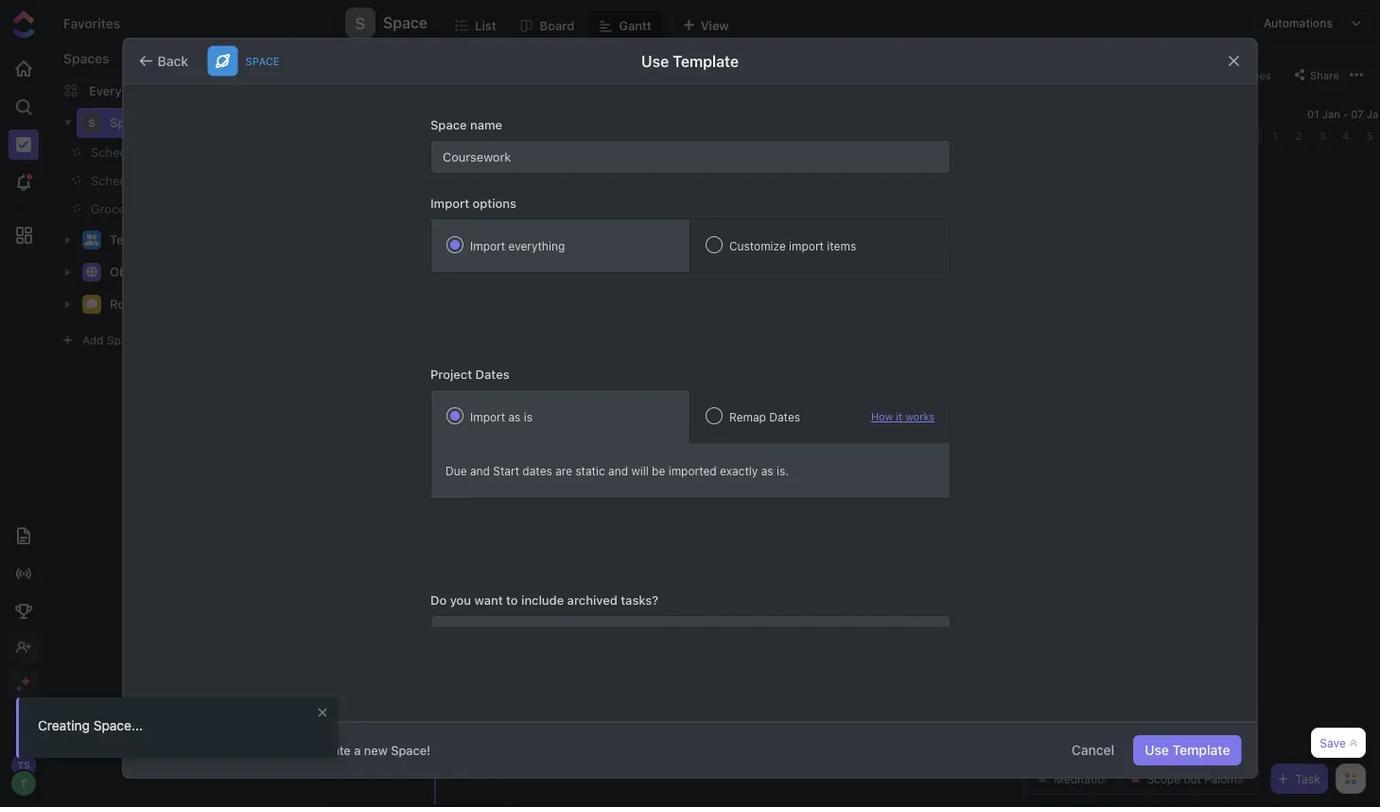 Task type: locate. For each thing, give the bounding box(es) containing it.
will left the create
[[293, 744, 311, 758]]

dates right project
[[475, 367, 509, 381]]

9
[[728, 130, 735, 142]]

3 down 01 jan - 07 jan element
[[1319, 130, 1326, 142]]

15 element
[[862, 126, 885, 147]]

row group
[[331, 147, 358, 805]]

3
[[587, 130, 594, 142], [1319, 130, 1326, 142]]

30
[[513, 130, 526, 142]]

18 element
[[933, 126, 956, 147]]

1 horizontal spatial 3
[[1319, 130, 1326, 142]]

- left 03
[[516, 108, 521, 121]]

1 horizontal spatial 27 element
[[1145, 126, 1169, 147]]

import left is
[[470, 411, 505, 424]]

24 element right 22 element
[[1075, 126, 1098, 147]]

jan right 07
[[1367, 108, 1380, 121]]

and right due at the left bottom of the page
[[470, 464, 489, 478]]

0 horizontal spatial template
[[673, 52, 739, 70]]

1 5 from the left
[[634, 130, 641, 142]]

0 horizontal spatial 26 element
[[413, 126, 437, 147]]

add space
[[82, 334, 140, 347]]

5 left 6
[[634, 130, 641, 142]]

user group image
[[85, 234, 99, 245]]

how it works
[[871, 411, 934, 423]]

dates
[[475, 367, 509, 381], [769, 411, 800, 424]]

4 down 01 jan - 07 jan
[[1343, 130, 1349, 142]]

0 vertical spatial 27
[[478, 108, 491, 121]]

27 element
[[437, 126, 461, 147], [1145, 126, 1169, 147]]

will left be
[[631, 464, 648, 478]]

25 element
[[390, 126, 413, 147], [1098, 126, 1122, 147]]

27
[[478, 108, 491, 121], [442, 130, 455, 142]]

import left options
[[430, 196, 469, 210]]

0 horizontal spatial use
[[641, 52, 669, 70]]

1 25 element from the left
[[390, 126, 413, 147]]

1 3 from the left
[[587, 130, 594, 142]]

0 vertical spatial schedule daily
[[91, 145, 176, 159]]

daily down space link
[[147, 145, 176, 159]]

a
[[354, 744, 361, 758]]

1 horizontal spatial -
[[1343, 108, 1348, 121]]

1 horizontal spatial 2
[[1295, 130, 1302, 142]]

add
[[82, 334, 104, 347]]

0 horizontal spatial 30 element
[[508, 126, 532, 147]]

1 horizontal spatial use
[[1145, 743, 1169, 759]]

0 horizontal spatial and
[[470, 464, 489, 478]]

1 horizontal spatial dates
[[769, 411, 800, 424]]

28 element down 25 dec - 31 dec element
[[1169, 126, 1193, 147]]

1 vertical spatial template
[[1172, 743, 1230, 759]]

import
[[430, 196, 469, 210], [470, 239, 505, 253], [470, 411, 505, 424]]

globe image
[[86, 266, 97, 277]]

5 down 01 jan - 07 jan
[[1366, 130, 1373, 142]]

creating
[[38, 718, 90, 734]]

30 element containing 30
[[508, 126, 532, 147]]

assignees
[[1219, 69, 1271, 81]]

27 element up today
[[437, 126, 461, 147]]

18 dec - 24 dec element
[[933, 104, 1098, 125]]

- for 07
[[1343, 108, 1348, 121]]

10
[[749, 130, 761, 142]]

use
[[641, 52, 669, 70], [1145, 743, 1169, 759]]

customize
[[729, 239, 785, 253]]

2 schedule daily from the top
[[91, 174, 176, 188]]

30 element left 31
[[1216, 126, 1240, 147]]

01 jan - 07 jan element
[[1264, 104, 1380, 125]]

changed
[[771, 48, 815, 61]]

7
[[681, 130, 687, 142]]

0 vertical spatial daily
[[147, 145, 176, 159]]

board link
[[540, 9, 582, 45]]

1 vertical spatial use template
[[1145, 743, 1230, 759]]

schedule daily for first schedule daily link
[[91, 145, 176, 159]]

26 element left the 28
[[413, 126, 437, 147]]

0 horizontal spatial 28 element
[[461, 126, 484, 147]]

29 element containing 29
[[484, 126, 508, 147]]

import for import as is
[[470, 411, 505, 424]]

27 element down 25 dec - 31 dec element
[[1145, 126, 1169, 147]]

0 horizontal spatial as
[[508, 411, 520, 424]]

space...
[[93, 718, 143, 734]]

2
[[563, 130, 570, 142], [1295, 130, 1302, 142]]

0 horizontal spatial -
[[516, 108, 521, 121]]

29
[[489, 130, 502, 142]]

1 horizontal spatial 25 element
[[1098, 126, 1122, 147]]

1 vertical spatial daily
[[147, 174, 176, 188]]

1 horizontal spatial 4
[[1343, 130, 1349, 142]]

0 horizontal spatial 3
[[587, 130, 594, 142]]

use right cancel
[[1145, 743, 1169, 759]]

0 horizontal spatial 5
[[634, 130, 641, 142]]

1 horizontal spatial 30 element
[[1216, 126, 1240, 147]]

back button
[[131, 46, 200, 76]]

space name
[[430, 117, 502, 131]]

25 element left 26
[[390, 126, 413, 147]]

2 24 element from the left
[[1075, 126, 1098, 147]]

0 horizontal spatial 25 element
[[390, 126, 413, 147]]

dec
[[541, 108, 560, 121]]

0 vertical spatial dates
[[475, 367, 509, 381]]

tree grid
[[331, 104, 358, 805]]

and right static
[[608, 464, 628, 478]]

daily
[[147, 145, 176, 159], [147, 174, 176, 188]]

26 element
[[413, 126, 437, 147], [1122, 126, 1145, 147]]

2 - from the left
[[1343, 108, 1348, 121]]

due and start dates are static and will be imported exactly as is.
[[445, 464, 788, 478]]

1 horizontal spatial 24 element
[[1075, 126, 1098, 147]]

29 element
[[484, 126, 508, 147], [1193, 126, 1216, 147]]

2 5 from the left
[[1366, 130, 1373, 142]]

is
[[523, 411, 532, 424]]

use template
[[641, 52, 739, 70], [1145, 743, 1230, 759]]

0 horizontal spatial 27 element
[[437, 126, 461, 147]]

1 vertical spatial schedule daily
[[91, 174, 176, 188]]

you
[[449, 593, 471, 607]]

23 element
[[342, 126, 366, 147], [1051, 126, 1075, 147]]

27 up today
[[442, 130, 455, 142]]

19 element
[[956, 126, 980, 147]]

0 horizontal spatial 2
[[563, 130, 570, 142]]

4
[[610, 130, 617, 142], [1343, 130, 1349, 142]]

0 vertical spatial template
[[673, 52, 739, 70]]

as
[[508, 411, 520, 424], [761, 464, 773, 478]]

4 left 6
[[610, 130, 617, 142]]

2 vertical spatial import
[[470, 411, 505, 424]]

1 vertical spatial dates
[[769, 411, 800, 424]]

0 horizontal spatial 29 element
[[484, 126, 508, 147]]

template
[[673, 52, 739, 70], [1172, 743, 1230, 759]]

use template up the 04 dec - 10 dec element
[[641, 52, 739, 70]]

everything
[[508, 239, 564, 253]]

1 horizontal spatial template
[[1172, 743, 1230, 759]]

1 horizontal spatial 26 element
[[1122, 126, 1145, 147]]

team
[[110, 233, 141, 247]]

1
[[540, 130, 545, 142], [1272, 130, 1278, 142]]

01
[[1307, 108, 1319, 121]]

-
[[516, 108, 521, 121], [1343, 108, 1348, 121]]

1 horizontal spatial 5
[[1366, 130, 1373, 142]]

1 30 element from the left
[[508, 126, 532, 147]]

1 26 element from the left
[[413, 126, 437, 147]]

1 horizontal spatial use template
[[1145, 743, 1230, 759]]

jan right 01
[[1322, 108, 1340, 121]]

0 vertical spatial import
[[430, 196, 469, 210]]

1 vertical spatial will
[[293, 744, 311, 758]]

1 right 31 element
[[1272, 130, 1278, 142]]

2 25 element from the left
[[1098, 126, 1122, 147]]

task
[[1295, 773, 1320, 786]]

24 element down "20 nov - 26 nov" element
[[366, 126, 390, 147]]

28 element
[[461, 126, 484, 147], [1169, 126, 1193, 147]]

0 horizontal spatial 23 element
[[342, 126, 366, 147]]

schedule daily link up grocery link at the top left
[[73, 138, 288, 166]]

16 element
[[885, 126, 909, 147]]

favorites button
[[63, 16, 120, 31]]

30 element down 27 nov - 03 dec element
[[508, 126, 532, 147]]

Search tasks... text field
[[389, 61, 587, 88]]

1 vertical spatial import
[[470, 239, 505, 253]]

schedule daily link down space link
[[73, 166, 288, 195]]

1 horizontal spatial as
[[761, 464, 773, 478]]

1 horizontal spatial 29 element
[[1193, 126, 1216, 147]]

13
[[820, 130, 832, 142]]

13 element
[[814, 126, 838, 147]]

options
[[472, 196, 516, 210]]

1 horizontal spatial 23 element
[[1051, 126, 1075, 147]]

1 - from the left
[[516, 108, 521, 121]]

25 element right 22 element
[[1098, 126, 1122, 147]]

1 vertical spatial schedule
[[91, 174, 144, 188]]

07
[[1351, 108, 1364, 121]]

1 28 element from the left
[[461, 126, 484, 147]]

2 down 01 jan - 07 jan element
[[1295, 130, 1302, 142]]

rockstar
[[110, 297, 161, 311]]

1 horizontal spatial and
[[608, 464, 628, 478]]

3 right 30
[[587, 130, 594, 142]]

01 jan - 07 jan
[[1307, 108, 1380, 121]]

archived
[[567, 593, 617, 607]]

board
[[540, 18, 574, 32]]

12
[[796, 130, 808, 142]]

dates right remap
[[769, 411, 800, 424]]

space right new
[[391, 744, 427, 758]]

use inside button
[[1145, 743, 1169, 759]]

use down gantt link
[[641, 52, 669, 70]]

0 horizontal spatial jan
[[1322, 108, 1340, 121]]

1 vertical spatial use
[[1145, 743, 1169, 759]]

0 horizontal spatial 4
[[610, 130, 617, 142]]

0 horizontal spatial dates
[[475, 367, 509, 381]]

import as is
[[470, 411, 532, 424]]

0 horizontal spatial 24 element
[[366, 126, 390, 147]]

gantt
[[619, 19, 651, 33]]

24 element
[[366, 126, 390, 147], [1075, 126, 1098, 147]]

as left is
[[508, 411, 520, 424]]

1 down the dec
[[540, 130, 545, 142]]

imported
[[668, 464, 716, 478]]

5 inside 5 today
[[1366, 130, 1373, 142]]

space link
[[110, 108, 306, 138]]

use template right cancel
[[1145, 743, 1230, 759]]

0 vertical spatial use template
[[641, 52, 739, 70]]

1 schedule daily from the top
[[91, 145, 176, 159]]

reload
[[917, 48, 948, 61]]

20 nov - 26 nov element
[[271, 104, 437, 125]]

0 horizontal spatial 27
[[442, 130, 455, 142]]

as left the is.
[[761, 464, 773, 478]]

23 element right '21' element
[[1051, 126, 1075, 147]]

space left 'list' at the left of page
[[383, 14, 428, 32]]

1 horizontal spatial 27
[[478, 108, 491, 121]]

26
[[418, 130, 431, 142]]

14 element
[[838, 126, 862, 147]]

2 28 element from the left
[[1169, 126, 1193, 147]]

1 2 from the left
[[563, 130, 570, 142]]

do you want to include archived tasks?
[[430, 593, 658, 607]]

space right add
[[107, 334, 140, 347]]

2 1 from the left
[[1272, 130, 1278, 142]]

29 element down 25 dec - 31 dec element
[[1193, 126, 1216, 147]]

18
[[938, 130, 950, 142]]

1 daily from the top
[[147, 145, 176, 159]]

28 element left 29
[[461, 126, 484, 147]]

2 schedule daily link from the top
[[73, 166, 288, 195]]

and
[[470, 464, 489, 478], [608, 464, 628, 478]]

29 element down nov
[[484, 126, 508, 147]]

1 29 element from the left
[[484, 126, 508, 147]]

1 vertical spatial 27
[[442, 130, 455, 142]]

1 horizontal spatial 28 element
[[1169, 126, 1193, 147]]

26 element down 25 dec - 31 dec element
[[1122, 126, 1145, 147]]

0 vertical spatial schedule
[[91, 145, 144, 159]]

import down options
[[470, 239, 505, 253]]

12 element
[[791, 126, 814, 147]]

27 left nov
[[478, 108, 491, 121]]

spaces link
[[48, 51, 109, 66]]

share
[[1310, 69, 1339, 81]]

1 horizontal spatial jan
[[1367, 108, 1380, 121]]

2 right 30
[[563, 130, 570, 142]]

row
[[331, 104, 358, 147]]

31
[[1245, 130, 1257, 142]]

23 element down "20 nov - 26 nov" element
[[342, 126, 366, 147]]

17
[[915, 130, 926, 142]]

be
[[651, 464, 665, 478]]

0 vertical spatial use
[[641, 52, 669, 70]]

1 23 element from the left
[[342, 126, 366, 147]]

1 1 from the left
[[540, 130, 545, 142]]

team space link
[[110, 225, 306, 255]]

- left 07
[[1343, 108, 1348, 121]]

5 today
[[439, 130, 1373, 161]]

2 29 element from the left
[[1193, 126, 1216, 147]]

1 horizontal spatial will
[[631, 464, 648, 478]]

0 horizontal spatial 1
[[540, 130, 545, 142]]

1 horizontal spatial 1
[[1272, 130, 1278, 142]]

0 horizontal spatial use template
[[641, 52, 739, 70]]

daily up grocery link at the top left
[[147, 174, 176, 188]]

30 element
[[508, 126, 532, 147], [1216, 126, 1240, 147]]

1 27 element from the left
[[437, 126, 461, 147]]

name
[[470, 117, 502, 131]]

2 and from the left
[[608, 464, 628, 478]]

space
[[383, 14, 428, 32], [245, 55, 280, 67], [110, 116, 146, 130], [430, 117, 466, 131], [145, 233, 181, 247], [107, 334, 140, 347], [391, 744, 427, 758]]



Task type: describe. For each thing, give the bounding box(es) containing it.
space down everything at the left top of page
[[110, 116, 146, 130]]

0 horizontal spatial will
[[293, 744, 311, 758]]

0 vertical spatial will
[[631, 464, 648, 478]]

Class Assignments text field
[[430, 140, 950, 174]]

template inside use template button
[[1172, 743, 1230, 759]]

28 element containing 28
[[461, 126, 484, 147]]

use template button
[[1133, 736, 1241, 766]]

do
[[430, 593, 446, 607]]

2 jan from the left
[[1367, 108, 1380, 121]]

1 schedule daily link from the top
[[73, 138, 288, 166]]

list link
[[475, 9, 504, 45]]

automations button
[[1254, 9, 1342, 37]]

start
[[493, 464, 519, 478]]

1 jan from the left
[[1322, 108, 1340, 121]]

space inside button
[[383, 14, 428, 32]]

5 for 5
[[634, 130, 641, 142]]

11 dec - 17 dec element
[[767, 104, 933, 125]]

how it works link
[[871, 411, 934, 423]]

favorites
[[63, 16, 120, 31]]

2 30 element from the left
[[1216, 126, 1240, 147]]

1 and from the left
[[470, 464, 489, 478]]

27 nov - 03 dec
[[478, 108, 560, 121]]

remap
[[729, 411, 766, 424]]

nov
[[494, 108, 513, 121]]

1 24 element from the left
[[366, 126, 390, 147]]

include
[[521, 593, 563, 607]]

8
[[704, 130, 711, 142]]

2 23 element from the left
[[1051, 126, 1075, 147]]

22 element
[[1027, 126, 1051, 147]]

25 dec - 31 dec element
[[1098, 104, 1264, 125]]

use template inside button
[[1145, 743, 1230, 759]]

10 element
[[743, 126, 767, 147]]

space down grocery link at the top left
[[145, 233, 181, 247]]

6
[[658, 130, 665, 142]]

grocery link
[[73, 195, 288, 223]]

the
[[817, 48, 834, 61]]

new
[[364, 744, 388, 758]]

04 dec - 10 dec element
[[603, 104, 767, 125]]

space button
[[376, 2, 428, 44]]

0 vertical spatial as
[[508, 411, 520, 424]]

items
[[827, 239, 856, 253]]

observatory link
[[110, 257, 306, 288]]

using this template will create a new space !
[[178, 744, 430, 758]]

rockstar link
[[110, 289, 306, 320]]

share button
[[1286, 61, 1339, 88]]

space up the everything link
[[245, 55, 280, 67]]

is.
[[776, 464, 788, 478]]

2 27 element from the left
[[1145, 126, 1169, 147]]

you
[[749, 48, 768, 61]]

import
[[788, 239, 823, 253]]

want
[[474, 593, 502, 607]]

tasks?
[[620, 593, 658, 607]]

21 element
[[1004, 126, 1027, 147]]

2 schedule from the top
[[91, 174, 144, 188]]

2 4 from the left
[[1343, 130, 1349, 142]]

27 for 27
[[442, 130, 455, 142]]

static
[[575, 464, 605, 478]]

project dates
[[430, 367, 509, 381]]

remap dates
[[729, 411, 800, 424]]

27 nov - 03 dec element
[[437, 104, 603, 125]]

automations
[[1264, 16, 1333, 29]]

27 element containing 27
[[437, 126, 461, 147]]

list
[[475, 18, 496, 32]]

cancel button
[[1060, 736, 1126, 766]]

17 element
[[909, 126, 933, 147]]

today
[[439, 150, 466, 161]]

observatory
[[110, 265, 183, 279]]

16
[[891, 130, 903, 142]]

2 2 from the left
[[1295, 130, 1302, 142]]

15
[[867, 130, 879, 142]]

!
[[427, 744, 430, 758]]

gantt link
[[619, 10, 659, 45]]

space up today
[[430, 117, 466, 131]]

exactly
[[719, 464, 757, 478]]

project
[[430, 367, 472, 381]]

31 element
[[1240, 126, 1264, 147]]

20 element
[[980, 126, 1004, 147]]

26 element containing 26
[[413, 126, 437, 147]]

assignees button
[[1197, 61, 1279, 88]]

5 for 5 today
[[1366, 130, 1373, 142]]

schedule daily for 2nd schedule daily link from the top of the page
[[91, 174, 176, 188]]

- for 03
[[516, 108, 521, 121]]

creating space...
[[38, 718, 143, 734]]

dates for project dates
[[475, 367, 509, 381]]

14
[[843, 130, 855, 142]]

everything
[[89, 84, 152, 98]]

everything link
[[48, 76, 330, 106]]

are
[[555, 464, 572, 478]]

grocery
[[91, 202, 137, 216]]

11 element
[[767, 126, 791, 147]]

11
[[773, 130, 784, 142]]

import everything
[[470, 239, 564, 253]]

cancel
[[1071, 743, 1114, 759]]

1 vertical spatial as
[[761, 464, 773, 478]]

import for import everything
[[470, 239, 505, 253]]

team space
[[110, 233, 181, 247]]

save
[[1320, 737, 1346, 750]]

it
[[895, 411, 902, 423]]

using
[[178, 744, 211, 758]]

layout.
[[837, 48, 871, 61]]

this
[[215, 744, 235, 758]]

how
[[871, 411, 892, 423]]

dates for remap dates
[[769, 411, 800, 424]]

to
[[506, 593, 518, 607]]

2 daily from the top
[[147, 174, 176, 188]]

2 26 element from the left
[[1122, 126, 1145, 147]]

spaces
[[63, 51, 109, 66]]

1 4 from the left
[[610, 130, 617, 142]]

1 schedule from the top
[[91, 145, 144, 159]]

2 3 from the left
[[1319, 130, 1326, 142]]

comment image
[[86, 298, 97, 310]]

27 for 27 nov - 03 dec
[[478, 108, 491, 121]]

import for import options
[[430, 196, 469, 210]]

create
[[314, 744, 351, 758]]

template
[[239, 744, 289, 758]]



Task type: vqa. For each thing, say whether or not it's contained in the screenshot.
Space link
yes



